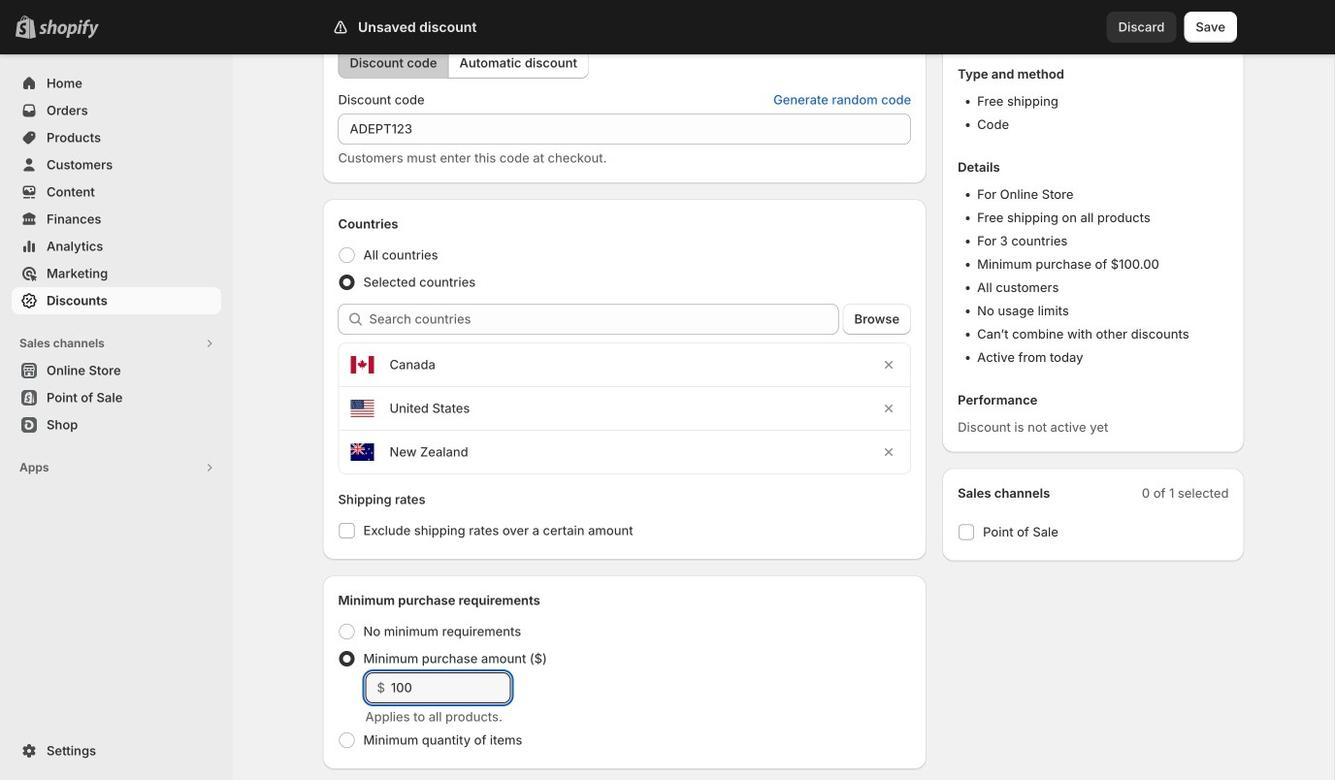 Task type: vqa. For each thing, say whether or not it's contained in the screenshot.
Search collections TEXT FIELD on the top of page
no



Task type: locate. For each thing, give the bounding box(es) containing it.
0.00 text field
[[391, 673, 511, 704]]

shopify image
[[39, 19, 99, 39]]

Search countries text field
[[369, 304, 839, 335]]

None text field
[[338, 114, 911, 145]]



